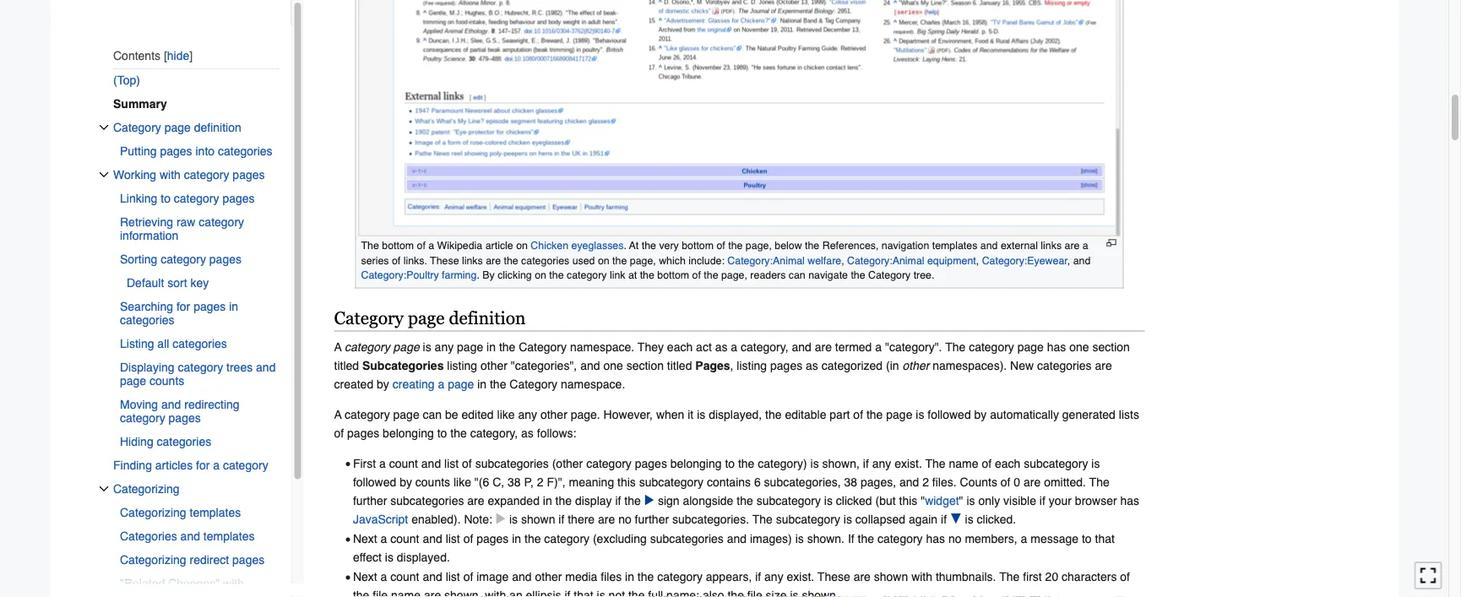 Task type: locate. For each thing, give the bounding box(es) containing it.
pages
[[160, 144, 192, 158], [232, 168, 264, 182], [222, 192, 254, 205], [209, 253, 241, 266], [193, 300, 225, 313], [771, 359, 803, 372], [168, 411, 200, 425], [347, 426, 380, 440], [635, 457, 667, 470], [477, 532, 509, 546], [232, 553, 264, 567]]

for inside finding articles for a category link
[[196, 459, 209, 472]]

categorizing for categorizing templates
[[120, 506, 186, 520]]

the down include:
[[704, 269, 719, 281]]

2 vertical spatial list
[[446, 571, 460, 584]]

0 horizontal spatial listing
[[447, 359, 478, 372]]

1 vertical spatial shown.
[[802, 589, 840, 597]]

any inside is any page in the category namespace.  they each act as a category, and are termed a "category".  the category page has one section titled
[[435, 340, 454, 354]]

1 file from the left
[[373, 589, 388, 597]]

file left size
[[748, 589, 763, 597]]

1 horizontal spatial on
[[535, 269, 547, 281]]

1 vertical spatial that
[[574, 589, 594, 597]]

1 horizontal spatial 38
[[845, 475, 858, 489]]

0 horizontal spatial followed
[[353, 475, 397, 489]]

category up a category page
[[334, 308, 404, 328]]

moving and redirecting category pages link
[[120, 393, 279, 430]]

1 horizontal spatial counts
[[416, 475, 450, 489]]

category inside retrieving raw category information
[[198, 215, 244, 229]]

2 horizontal spatial on
[[598, 254, 610, 267]]

that down media
[[574, 589, 594, 597]]

category down hiding categories link
[[223, 459, 268, 472]]

titled inside is any page in the category namespace.  they each act as a category, and are termed a "category".  the category page has one section titled
[[334, 359, 359, 372]]

categorizing up the categories
[[120, 506, 186, 520]]

trees
[[226, 361, 252, 374]]

0 vertical spatial definition
[[194, 121, 241, 134]]

1 vertical spatial as
[[806, 359, 819, 372]]

shown down 'expanded'
[[521, 512, 556, 526]]

at
[[629, 269, 637, 281]]

chicken
[[531, 240, 569, 252]]

. left at at left
[[624, 240, 627, 252]]

0 horizontal spatial subcategories
[[391, 494, 464, 507]]

count right first on the bottom
[[389, 457, 418, 470]]

to inside the first a count and list of subcategories (other category pages belonging to the category) is shown, if any exist. the name of each subcategory is followed by counts like "(6 c, 38 p, 2 f)", meaning this subcategory contains 6 subcategories, 38 pages, and 2 files. counts of 0 are omitted. the further subcategories are expanded in the display if the
[[725, 457, 735, 470]]

displaying category trees and page counts
[[120, 361, 275, 388]]

1 vertical spatial for
[[196, 459, 209, 472]]

putting
[[120, 144, 156, 158]]

1 horizontal spatial shown,
[[823, 457, 860, 470]]

count inside the first a count and list of subcategories (other category pages belonging to the category) is shown, if any exist. the name of each subcategory is followed by counts like "(6 c, 38 p, 2 f)", meaning this subcategory contains 6 subcategories, 38 pages, and 2 files. counts of 0 are omitted. the further subcategories are expanded in the display if the
[[389, 457, 418, 470]]

clicked
[[836, 494, 872, 507]]

count for counts
[[389, 457, 418, 470]]

and right moving
[[161, 398, 181, 411]]

and inside is any page in the category namespace.  they each act as a category, and are termed a "category".  the category page has one section titled
[[792, 340, 812, 354]]

can inside category:animal welfare , category:animal equipment , category:eyewear , and category:poultry farming . by clicking on the category link at the bottom of the page, readers can navigate the category tree.
[[789, 269, 806, 281]]

titled up created at the left of the page
[[334, 359, 359, 372]]

category up meaning
[[587, 457, 632, 470]]

any up size
[[765, 571, 784, 584]]

category inside category:animal welfare , category:animal equipment , category:eyewear , and category:poultry farming . by clicking on the category link at the bottom of the page, readers can navigate the category tree.
[[869, 269, 911, 281]]

displaying
[[120, 361, 174, 374]]

creating
[[393, 377, 435, 391]]

category inside displaying category trees and page counts
[[177, 361, 223, 374]]

templates up categories and templates link
[[189, 506, 241, 520]]

page up creating a page link
[[457, 340, 483, 354]]

0 vertical spatial section
[[1093, 340, 1130, 354]]

pages inside the a category page can be edited like any other page. however, when it is displayed, the editable part of the page is followed by automatically generated lists of pages belonging to the category, as follows:
[[347, 426, 380, 440]]

as
[[715, 340, 728, 354], [806, 359, 819, 372], [521, 426, 534, 440]]

category
[[113, 121, 161, 134], [869, 269, 911, 281], [334, 308, 404, 328], [519, 340, 567, 354], [510, 377, 558, 391]]

0 vertical spatial followed
[[928, 408, 971, 421]]

►
[[644, 494, 655, 507], [496, 512, 506, 526]]

widget
[[925, 494, 960, 507]]

other up 'ellipsis'
[[535, 571, 562, 584]]

0 horizontal spatial shown
[[521, 512, 556, 526]]

category:animal down navigation
[[848, 254, 925, 267]]

any
[[435, 340, 454, 354], [518, 408, 537, 421], [873, 457, 892, 470], [765, 571, 784, 584]]

1 vertical spatial by
[[975, 408, 987, 421]]

the inside is any page in the category namespace.  they each act as a category, and are termed a "category".  the category page has one section titled
[[946, 340, 966, 354]]

a up namespaces). new categories are created by
[[731, 340, 738, 354]]

1 vertical spatial subcategories
[[391, 494, 464, 507]]

editable
[[785, 408, 827, 421]]

0 vertical spatial no
[[619, 512, 632, 526]]

1 horizontal spatial titled
[[667, 359, 692, 372]]

shown, up the clicked
[[823, 457, 860, 470]]

1 horizontal spatial belonging
[[671, 457, 722, 470]]

2 a from the top
[[334, 408, 342, 421]]

0 horizontal spatial can
[[423, 408, 442, 421]]

▼
[[950, 512, 962, 526]]

is up browser
[[1092, 457, 1101, 470]]

0 vertical spatial as
[[715, 340, 728, 354]]

category inside is any page in the category namespace.  they each act as a category, and are termed a "category".  the category page has one section titled
[[969, 340, 1015, 354]]

0 horizontal spatial for
[[176, 300, 190, 313]]

subcategories.
[[673, 512, 749, 526]]

0
[[1014, 475, 1021, 489]]

list inside the first a count and list of subcategories (other category pages belonging to the category) is shown, if any exist. the name of each subcategory is followed by counts like "(6 c, 38 p, 2 f)", meaning this subcategory contains 6 subcategories, 38 pages, and 2 files. counts of 0 are omitted. the further subcategories are expanded in the display if the
[[444, 457, 459, 470]]

is left the clicked
[[824, 494, 833, 507]]

category down into
[[184, 168, 229, 182]]

0 vertical spatial x small image
[[98, 122, 109, 133]]

the up link
[[613, 254, 627, 267]]

"(6
[[475, 475, 489, 489]]

belonging down the creating
[[383, 426, 434, 440]]

in inside is any page in the category namespace.  they each act as a category, and are termed a "category".  the category page has one section titled
[[487, 340, 496, 354]]

2 vertical spatial page,
[[722, 269, 748, 281]]

category:animal welfare link
[[728, 254, 842, 267]]

(top) link
[[113, 68, 279, 92]]

0 vertical spatial exist.
[[895, 457, 923, 470]]

1 horizontal spatial "
[[960, 494, 964, 507]]

0 vertical spatial name
[[949, 457, 979, 470]]

category inside category:animal welfare , category:animal equipment , category:eyewear , and category:poultry farming . by clicking on the category link at the bottom of the page, readers can navigate the category tree.
[[567, 269, 607, 281]]

2 category:animal from the left
[[848, 254, 925, 267]]

and right category:eyewear link
[[1074, 254, 1091, 267]]

category down linking to category pages link
[[198, 215, 244, 229]]

files.
[[933, 475, 957, 489]]

0 horizontal spatial file
[[373, 589, 388, 597]]

in inside the first a count and list of subcategories (other category pages belonging to the category) is shown, if any exist. the name of each subcategory is followed by counts like "(6 c, 38 p, 2 f)", meaning this subcategory contains 6 subcategories, 38 pages, and 2 files. counts of 0 are omitted. the further subcategories are expanded in the display if the
[[543, 494, 552, 507]]

1 category:animal from the left
[[728, 254, 805, 267]]

belonging inside the first a count and list of subcategories (other category pages belonging to the category) is shown, if any exist. the name of each subcategory is followed by counts like "(6 c, 38 p, 2 f)", meaning this subcategory contains 6 subcategories, 38 pages, and 2 files. counts of 0 are omitted. the further subcategories are expanded in the display if the
[[671, 457, 722, 470]]

2 vertical spatial x small image
[[98, 484, 109, 494]]

a left wikipedia
[[429, 240, 434, 252]]

bottom inside category:animal welfare , category:animal equipment , category:eyewear , and category:poultry farming . by clicking on the category link at the bottom of the page, readers can navigate the category tree.
[[658, 269, 690, 281]]

hiding categories link
[[120, 430, 279, 454]]

category down category:animal equipment 'link'
[[869, 269, 911, 281]]

can left be
[[423, 408, 442, 421]]

pages down working with category pages 'link'
[[222, 192, 254, 205]]

2 vertical spatial count
[[391, 571, 420, 584]]

1 vertical spatial name
[[391, 589, 421, 597]]

subcategories inside next a count and list of pages in the category (excluding subcategories and images) is shown. if the category has no members, a message to that effect is displayed. next a count and list of image and other media files in the category appears, if any exist. these are shown with thumbnails. the first 20 characters of the file name are shown, with an ellipsis if that is not the full name; also the file size is shown.
[[650, 532, 724, 546]]

in down default sort key link
[[229, 300, 238, 313]]

1 vertical spatial a
[[334, 408, 342, 421]]

1 x small image from the top
[[98, 122, 109, 133]]

listing all categories
[[120, 337, 227, 351]]

any inside next a count and list of pages in the category (excluding subcategories and images) is shown. if the category has no members, a message to that effect is displayed. next a count and list of image and other media files in the category appears, if any exist. these are shown with thumbnails. the first 20 characters of the file name are shown, with an ellipsis if that is not the full name; also the file size is shown.
[[765, 571, 784, 584]]

links down wikipedia
[[462, 254, 483, 267]]

it
[[688, 408, 694, 421]]

1 titled from the left
[[334, 359, 359, 372]]

this right meaning
[[618, 475, 636, 489]]

linking
[[120, 192, 157, 205]]

2 vertical spatial by
[[400, 475, 412, 489]]

full
[[648, 589, 663, 597]]

categories inside putting pages into categories link
[[218, 144, 272, 158]]

with down redirect
[[223, 577, 244, 590]]

0 vertical spatial subcategories
[[475, 457, 549, 470]]

38 left p,
[[508, 475, 521, 489]]

other inside the a category page can be edited like any other page. however, when it is displayed, the editable part of the page is followed by automatically generated lists of pages belonging to the category, as follows:
[[541, 408, 568, 421]]

page up new
[[1018, 340, 1044, 354]]

external
[[1001, 240, 1038, 252]]

1 vertical spatial on
[[598, 254, 610, 267]]

1 horizontal spatial can
[[789, 269, 806, 281]]

categorizing inside "link"
[[113, 482, 179, 496]]

in down f)",
[[543, 494, 552, 507]]

templates up redirect
[[203, 530, 254, 543]]

category, down edited
[[470, 426, 518, 440]]

no inside ► sign alongside the subcategory is clicked (but this " widget " is only visible if your browser has javascript enabled). note: ► is shown if there are no further subcategories. the subcategory is collapsed again if ▼ is clicked.
[[619, 512, 632, 526]]

name;
[[667, 589, 700, 597]]

the down effect
[[353, 589, 370, 597]]

shown,
[[823, 457, 860, 470], [445, 589, 482, 597]]

subcategories up enabled).
[[391, 494, 464, 507]]

page down (in
[[887, 408, 913, 421]]

1 listing from the left
[[447, 359, 478, 372]]

0 vertical spatial like
[[497, 408, 515, 421]]

be
[[445, 408, 458, 421]]

no down ▼
[[949, 532, 962, 546]]

categories inside namespaces). new categories are created by
[[1038, 359, 1092, 372]]

0 vertical spatial .
[[624, 240, 627, 252]]

pages inside 'link'
[[232, 168, 264, 182]]

further
[[353, 494, 387, 507], [635, 512, 669, 526]]

a for a category page can be edited like any other page. however, when it is displayed, the editable part of the page is followed by automatically generated lists of pages belonging to the category, as follows:
[[334, 408, 342, 421]]

category inside moving and redirecting category pages
[[120, 411, 165, 425]]

2 horizontal spatial subcategories
[[650, 532, 724, 546]]

fullscreen image
[[1420, 567, 1437, 584]]

0 horizontal spatial category page definition
[[113, 121, 241, 134]]

category page definition
[[113, 121, 241, 134], [334, 308, 526, 328]]

if down media
[[565, 589, 571, 597]]

1 horizontal spatial 2
[[923, 475, 929, 489]]

also
[[703, 589, 725, 597]]

putting pages into categories link
[[120, 139, 279, 163]]

for down hiding categories link
[[196, 459, 209, 472]]

category down used
[[567, 269, 607, 281]]

pages up hiding categories link
[[168, 411, 200, 425]]

these inside the . at the very bottom of the page, below the references, navigation templates and external links are a series of links. these links are the categories used on the page, which include:
[[430, 254, 459, 267]]

on down eyeglasses
[[598, 254, 610, 267]]

pages inside next a count and list of pages in the category (excluding subcategories and images) is shown. if the category has no members, a message to that effect is displayed. next a count and list of image and other media files in the category appears, if any exist. these are shown with thumbnails. the first 20 characters of the file name are shown, with an ellipsis if that is not the full name; also the file size is shown.
[[477, 532, 509, 546]]

2 horizontal spatial as
[[806, 359, 819, 372]]

a inside the first a count and list of subcategories (other category pages belonging to the category) is shown, if any exist. the name of each subcategory is followed by counts like "(6 c, 38 p, 2 f)", meaning this subcategory contains 6 subcategories, 38 pages, and 2 files. counts of 0 are omitted. the further subcategories are expanded in the display if the
[[379, 457, 386, 470]]

namespaces). new categories are created by
[[334, 359, 1113, 391]]

1 vertical spatial page,
[[630, 254, 656, 267]]

1 vertical spatial like
[[454, 475, 471, 489]]

0 horizontal spatial like
[[454, 475, 471, 489]]

0 vertical spatial that
[[1095, 532, 1115, 546]]

if right appears,
[[756, 571, 761, 584]]

bottom
[[382, 240, 414, 252], [682, 240, 714, 252], [658, 269, 690, 281]]

bottom down which
[[658, 269, 690, 281]]

has up automatically
[[1048, 340, 1067, 354]]

1 vertical spatial exist.
[[787, 571, 815, 584]]

x small image for category
[[98, 122, 109, 133]]

templates
[[933, 240, 978, 252], [189, 506, 241, 520], [203, 530, 254, 543]]

2 titled from the left
[[667, 359, 692, 372]]

links.
[[404, 254, 427, 267]]

subcategories listing other "categories", and one section titled pages , listing pages as categorized (in other
[[362, 359, 930, 372]]

searching
[[120, 300, 173, 313]]

as inside is any page in the category namespace.  they each act as a category, and are termed a "category".  the category page has one section titled
[[715, 340, 728, 354]]

0 horizontal spatial each
[[667, 340, 693, 354]]

each up "0"
[[995, 457, 1021, 470]]

(in
[[886, 359, 900, 372]]

0 horizontal spatial exist.
[[787, 571, 815, 584]]

on
[[516, 240, 528, 252], [598, 254, 610, 267], [535, 269, 547, 281]]

exist. inside next a count and list of pages in the category (excluding subcategories and images) is shown. if the category has no members, a message to that effect is displayed. next a count and list of image and other media files in the category appears, if any exist. these are shown with thumbnails. the first 20 characters of the file name are shown, with an ellipsis if that is not the full name; also the file size is shown.
[[787, 571, 815, 584]]

each inside is any page in the category namespace.  they each act as a category, and are termed a "category".  the category page has one section titled
[[667, 340, 693, 354]]

2 vertical spatial on
[[535, 269, 547, 281]]

x small image
[[98, 122, 109, 133], [98, 170, 109, 180], [98, 484, 109, 494]]

2 left 'files.'
[[923, 475, 929, 489]]

has inside ► sign alongside the subcategory is clicked (but this " widget " is only visible if your browser has javascript enabled). note: ► is shown if there are no further subcategories. the subcategory is collapsed again if ▼ is clicked.
[[1121, 494, 1140, 507]]

a
[[334, 340, 342, 354], [334, 408, 342, 421]]

searching for pages in categories
[[120, 300, 238, 327]]

page.
[[571, 408, 601, 421]]

1 vertical spatial count
[[391, 532, 420, 546]]

default
[[126, 276, 164, 290]]

1 vertical spatial category,
[[470, 426, 518, 440]]

categories
[[218, 144, 272, 158], [521, 254, 570, 267], [120, 313, 174, 327], [172, 337, 227, 351], [1038, 359, 1092, 372], [156, 435, 211, 449], [120, 590, 174, 597]]

the left first
[[1000, 571, 1020, 584]]

and left termed
[[792, 340, 812, 354]]

has down the again
[[926, 532, 946, 546]]

as left categorized
[[806, 359, 819, 372]]

further up javascript link
[[353, 494, 387, 507]]

eyeglasses
[[572, 240, 624, 252]]

. inside the . at the very bottom of the page, below the references, navigation templates and external links are a series of links. these links are the categories used on the page, which include:
[[624, 240, 627, 252]]

1 horizontal spatial like
[[497, 408, 515, 421]]

a inside the a category page can be edited like any other page. however, when it is displayed, the editable part of the page is followed by automatically generated lists of pages belonging to the category, as follows:
[[334, 408, 342, 421]]

category:animal welfare , category:animal equipment , category:eyewear , and category:poultry farming . by clicking on the category link at the bottom of the page, readers can navigate the category tree.
[[361, 254, 1091, 281]]

1 horizontal spatial links
[[1041, 240, 1062, 252]]

1 vertical spatial each
[[995, 457, 1021, 470]]

a right termed
[[876, 340, 882, 354]]

2 38 from the left
[[845, 475, 858, 489]]

2 x small image from the top
[[98, 170, 109, 180]]

used
[[573, 254, 595, 267]]

summary
[[113, 97, 167, 111]]

category down "categories",
[[510, 377, 558, 391]]

display
[[575, 494, 612, 507]]

putting pages into categories
[[120, 144, 272, 158]]

1 horizontal spatial exist.
[[895, 457, 923, 470]]

one
[[1070, 340, 1090, 354], [604, 359, 623, 372]]

of left "0"
[[1001, 475, 1011, 489]]

1 horizontal spatial followed
[[928, 408, 971, 421]]

a category page
[[334, 340, 420, 354]]

1 vertical spatial list
[[446, 532, 460, 546]]

expanded
[[488, 494, 540, 507]]

to inside next a count and list of pages in the category (excluding subcategories and images) is shown. if the category has no members, a message to that effect is displayed. next a count and list of image and other media files in the category appears, if any exist. these are shown with thumbnails. the first 20 characters of the file name are shown, with an ellipsis if that is not the full name; also the file size is shown.
[[1082, 532, 1092, 546]]

redirecting
[[184, 398, 239, 411]]

clicked.
[[977, 512, 1017, 526]]

1 vertical spatial shown
[[874, 571, 909, 584]]

hiding
[[120, 435, 153, 449]]

0 horizontal spatial this
[[618, 475, 636, 489]]

shown, down image
[[445, 589, 482, 597]]

1 horizontal spatial listing
[[737, 359, 767, 372]]

name inside the first a count and list of subcategories (other category pages belonging to the category) is shown, if any exist. the name of each subcategory is followed by counts like "(6 c, 38 p, 2 f)", meaning this subcategory contains 6 subcategories, 38 pages, and 2 files. counts of 0 are omitted. the further subcategories are expanded in the display if the
[[949, 457, 979, 470]]

a for a category page
[[334, 340, 342, 354]]

0 vertical spatial counts
[[149, 374, 184, 388]]

p,
[[524, 475, 534, 489]]

references,
[[823, 240, 879, 252]]

shown, inside next a count and list of pages in the category (excluding subcategories and images) is shown. if the category has no members, a message to that effect is displayed. next a count and list of image and other media files in the category appears, if any exist. these are shown with thumbnails. the first 20 characters of the file name are shown, with an ellipsis if that is not the full name; also the file size is shown.
[[445, 589, 482, 597]]

by
[[377, 377, 389, 391], [975, 408, 987, 421], [400, 475, 412, 489]]

and
[[981, 240, 998, 252], [1074, 254, 1091, 267], [792, 340, 812, 354], [581, 359, 600, 372], [256, 361, 275, 374], [161, 398, 181, 411], [421, 457, 441, 470], [900, 475, 920, 489], [180, 530, 200, 543], [423, 532, 443, 546], [727, 532, 747, 546], [423, 571, 443, 584], [512, 571, 532, 584]]

0 horizontal spatial by
[[377, 377, 389, 391]]

sorting
[[120, 253, 157, 266]]

list
[[444, 457, 459, 470], [446, 532, 460, 546], [446, 571, 460, 584]]

any inside the a category page can be edited like any other page. however, when it is displayed, the editable part of the page is followed by automatically generated lists of pages belonging to the category, as follows:
[[518, 408, 537, 421]]

0 horizontal spatial category:animal
[[728, 254, 805, 267]]

categories inside the searching for pages in categories
[[120, 313, 174, 327]]

namespaces).
[[933, 359, 1007, 372]]

bottom inside the . at the very bottom of the page, below the references, navigation templates and external links are a series of links. these links are the categories used on the page, which include:
[[682, 240, 714, 252]]

category:animal
[[728, 254, 805, 267], [848, 254, 925, 267]]

1 horizontal spatial these
[[818, 571, 851, 584]]

0 horizontal spatial .
[[477, 269, 480, 281]]

definition down by
[[449, 308, 526, 328]]

pages inside moving and redirecting category pages
[[168, 411, 200, 425]]

listing
[[447, 359, 478, 372], [737, 359, 767, 372]]

category up namespaces).
[[969, 340, 1015, 354]]

1 horizontal spatial section
[[1093, 340, 1130, 354]]

0 vertical spatial a
[[334, 340, 342, 354]]

1 vertical spatial one
[[604, 359, 623, 372]]

all
[[157, 337, 169, 351]]

0 vertical spatial page,
[[746, 240, 772, 252]]

0 horizontal spatial category,
[[470, 426, 518, 440]]

image
[[477, 571, 509, 584]]

0 vertical spatial list
[[444, 457, 459, 470]]

at
[[629, 240, 639, 252]]

1 vertical spatial namespace.
[[561, 377, 626, 391]]

1 vertical spatial .
[[477, 269, 480, 281]]

a inside the . at the very bottom of the page, below the references, navigation templates and external links are a series of links. these links are the categories used on the page, which include:
[[1083, 240, 1089, 252]]

1 vertical spatial section
[[627, 359, 664, 372]]

however,
[[604, 408, 653, 421]]

next a count and list of pages in the category (excluding subcategories and images) is shown. if the category has no members, a message to that effect is displayed. next a count and list of image and other media files in the category appears, if any exist. these are shown with thumbnails. the first 20 characters of the file name are shown, with an ellipsis if that is not the full name; also the file size is shown.
[[353, 532, 1131, 597]]

1 vertical spatial links
[[462, 254, 483, 267]]

1 vertical spatial categorizing
[[120, 506, 186, 520]]

0 vertical spatial for
[[176, 300, 190, 313]]

categorizing link
[[113, 477, 279, 501]]

generated
[[1063, 408, 1116, 421]]

titled
[[334, 359, 359, 372], [667, 359, 692, 372]]

categories down chicken
[[521, 254, 570, 267]]

the
[[642, 240, 656, 252], [729, 240, 743, 252], [805, 240, 820, 252], [504, 254, 519, 267], [613, 254, 627, 267], [550, 269, 564, 281], [640, 269, 655, 281], [704, 269, 719, 281], [851, 269, 866, 281], [499, 340, 516, 354], [490, 377, 506, 391], [766, 408, 782, 421], [867, 408, 883, 421], [451, 426, 467, 440], [738, 457, 755, 470], [556, 494, 572, 507], [625, 494, 641, 507], [737, 494, 753, 507], [525, 532, 541, 546], [858, 532, 875, 546], [638, 571, 654, 584], [353, 589, 370, 597], [629, 589, 645, 597], [728, 589, 744, 597]]

working with category pages link
[[113, 163, 279, 187]]

on right article in the top of the page
[[516, 240, 528, 252]]

1 38 from the left
[[508, 475, 521, 489]]

category, inside is any page in the category namespace.  they each act as a category, and are termed a "category".  the category page has one section titled
[[741, 340, 789, 354]]

and right "trees"
[[256, 361, 275, 374]]

further down sign
[[635, 512, 669, 526]]

2 listing from the left
[[737, 359, 767, 372]]

1 vertical spatial counts
[[416, 475, 450, 489]]

the inside ► sign alongside the subcategory is clicked (but this " widget " is only visible if your browser has javascript enabled). note: ► is shown if there are no further subcategories. the subcategory is collapsed again if ▼ is clicked.
[[753, 512, 773, 526]]

0 vertical spatial shown.
[[807, 532, 845, 546]]

categories inside hiding categories link
[[156, 435, 211, 449]]

tree.
[[914, 269, 935, 281]]

categorizing down the categories
[[120, 553, 186, 567]]

like left "(6
[[454, 475, 471, 489]]

in right files
[[625, 571, 635, 584]]

for
[[176, 300, 190, 313], [196, 459, 209, 472]]

page,
[[746, 240, 772, 252], [630, 254, 656, 267], [722, 269, 748, 281]]

counts up moving and redirecting category pages
[[149, 374, 184, 388]]

as left follows:
[[521, 426, 534, 440]]

0 horizontal spatial "
[[921, 494, 925, 507]]

0 horizontal spatial shown,
[[445, 589, 482, 597]]

the right at at left
[[642, 240, 656, 252]]

default sort key
[[126, 276, 209, 290]]

of right part
[[854, 408, 864, 421]]

page inside displaying category trees and page counts
[[120, 374, 146, 388]]

2
[[537, 475, 544, 489], [923, 475, 929, 489]]

(excluding
[[593, 532, 647, 546]]

namespace. inside is any page in the category namespace.  they each act as a category, and are termed a "category".  the category page has one section titled
[[570, 340, 635, 354]]

. left by
[[477, 269, 480, 281]]

2 next from the top
[[353, 571, 377, 584]]

of inside category:animal welfare , category:animal equipment , category:eyewear , and category:poultry farming . by clicking on the category link at the bottom of the page, readers can navigate the category tree.
[[692, 269, 701, 281]]

page down the creating
[[393, 408, 420, 421]]

articles
[[155, 459, 192, 472]]

category down created at the left of the page
[[345, 408, 390, 421]]

0 horizontal spatial 38
[[508, 475, 521, 489]]

1 horizontal spatial by
[[400, 475, 412, 489]]

1 horizontal spatial subcategories
[[475, 457, 549, 470]]

1 horizontal spatial .
[[624, 240, 627, 252]]

"category".
[[885, 340, 943, 354]]

0 vertical spatial these
[[430, 254, 459, 267]]

are up generated
[[1095, 359, 1113, 372]]

which
[[659, 254, 686, 267]]

is right it
[[697, 408, 706, 421]]

2 vertical spatial subcategories
[[650, 532, 724, 546]]

1 a from the top
[[334, 340, 342, 354]]

2 vertical spatial as
[[521, 426, 534, 440]]

with inside 'link'
[[159, 168, 180, 182]]

is inside is any page in the category namespace.  they each act as a category, and are termed a "category".  the category page has one section titled
[[423, 340, 432, 354]]

2 horizontal spatial by
[[975, 408, 987, 421]]

categories inside listing all categories link
[[172, 337, 227, 351]]

2 vertical spatial categorizing
[[120, 553, 186, 567]]



Task type: describe. For each thing, give the bounding box(es) containing it.
if left ▼
[[941, 512, 947, 526]]

information
[[120, 229, 178, 242]]

is right size
[[790, 589, 799, 597]]

categorizing redirect pages link
[[120, 548, 279, 572]]

category:poultry farming link
[[361, 269, 477, 281]]

members,
[[965, 532, 1018, 546]]

like inside the a category page can be edited like any other page. however, when it is displayed, the editable part of the page is followed by automatically generated lists of pages belonging to the category, as follows:
[[497, 408, 515, 421]]

raw
[[176, 215, 195, 229]]

ellipsis
[[526, 589, 562, 597]]

section inside is any page in the category namespace.  they each act as a category, and are termed a "category".  the category page has one section titled
[[1093, 340, 1130, 354]]

by inside the first a count and list of subcategories (other category pages belonging to the category) is shown, if any exist. the name of each subcategory is followed by counts like "(6 c, 38 p, 2 f)", meaning this subcategory contains 6 subcategories, 38 pages, and 2 files. counts of 0 are omitted. the further subcategories are expanded in the display if the
[[400, 475, 412, 489]]

the inside is any page in the category namespace.  they each act as a category, and are termed a "category".  the category page has one section titled
[[499, 340, 516, 354]]

► sign alongside the subcategory is clicked (but this " widget " is only visible if your browser has javascript enabled). note: ► is shown if there are no further subcategories. the subcategory is collapsed again if ▼ is clicked.
[[353, 494, 1140, 526]]

include:
[[689, 254, 725, 267]]

linking to category pages
[[120, 192, 254, 205]]

category inside 'link'
[[184, 168, 229, 182]]

contents hide
[[113, 48, 189, 62]]

definition inside category page definition link
[[194, 121, 241, 134]]

the up welfare
[[805, 240, 820, 252]]

is right ▼
[[965, 512, 974, 526]]

1 vertical spatial category page definition
[[334, 308, 526, 328]]

a down hiding categories link
[[213, 459, 219, 472]]

the down f)",
[[556, 494, 572, 507]]

key
[[190, 276, 209, 290]]

category down there
[[544, 532, 590, 546]]

pages inside the searching for pages in categories
[[193, 300, 225, 313]]

thumbnails.
[[936, 571, 997, 584]]

and inside the . at the very bottom of the page, below the references, navigation templates and external links are a series of links. these links are the categories used on the page, which include:
[[981, 240, 998, 252]]

is left only
[[967, 494, 976, 507]]

a right the creating
[[438, 377, 445, 391]]

hide button
[[163, 49, 192, 62]]

and up an
[[512, 571, 532, 584]]

. inside category:animal welfare , category:animal equipment , category:eyewear , and category:poultry farming . by clicking on the category link at the bottom of the page, readers can navigate the category tree.
[[477, 269, 480, 281]]

2 vertical spatial templates
[[203, 530, 254, 543]]

widget link
[[925, 494, 960, 507]]

categorizing redirect pages
[[120, 553, 264, 567]]

followed inside the a category page can be edited like any other page. however, when it is displayed, the editable part of the page is followed by automatically generated lists of pages belonging to the category, as follows:
[[928, 408, 971, 421]]

by inside namespaces). new categories are created by
[[377, 377, 389, 391]]

message
[[1031, 532, 1079, 546]]

contains
[[707, 475, 751, 489]]

and right pages,
[[900, 475, 920, 489]]

summary link
[[113, 92, 291, 116]]

of up links.
[[417, 240, 426, 252]]

category up the putting
[[113, 121, 161, 134]]

of up counts
[[982, 457, 992, 470]]

category inside the first a count and list of subcategories (other category pages belonging to the category) is shown, if any exist. the name of each subcategory is followed by counts like "(6 c, 38 p, 2 f)", meaning this subcategory contains 6 subcategories, 38 pages, and 2 files. counts of 0 are omitted. the further subcategories are expanded in the display if the
[[587, 457, 632, 470]]

javascript
[[353, 512, 408, 526]]

new
[[1011, 359, 1034, 372]]

a left message on the bottom of the page
[[1021, 532, 1028, 546]]

page up be
[[448, 377, 474, 391]]

0 horizontal spatial links
[[462, 254, 483, 267]]

counts inside displaying category trees and page counts
[[149, 374, 184, 388]]

and inside category:animal welfare , category:animal equipment , category:eyewear , and category:poultry farming . by clicking on the category link at the bottom of the page, readers can navigate the category tree.
[[1074, 254, 1091, 267]]

categorizing templates
[[120, 506, 241, 520]]

further inside the first a count and list of subcategories (other category pages belonging to the category) is shown, if any exist. the name of each subcategory is followed by counts like "(6 c, 38 p, 2 f)", meaning this subcategory contains 6 subcategories, 38 pages, and 2 files. counts of 0 are omitted. the further subcategories are expanded in the display if the
[[353, 494, 387, 507]]

again
[[909, 512, 938, 526]]

and down displayed.
[[423, 571, 443, 584]]

automatically
[[990, 408, 1060, 421]]

page, inside category:animal welfare , category:animal equipment , category:eyewear , and category:poultry farming . by clicking on the category link at the bottom of the page, readers can navigate the category tree.
[[722, 269, 748, 281]]

of up category:poultry in the left of the page
[[392, 254, 401, 267]]

pages,
[[861, 475, 897, 489]]

of right the characters
[[1121, 571, 1131, 584]]

exist. inside the first a count and list of subcategories (other category pages belonging to the category) is shown, if any exist. the name of each subcategory is followed by counts like "(6 c, 38 p, 2 f)", meaning this subcategory contains 6 subcategories, 38 pages, and 2 files. counts of 0 are omitted. the further subcategories are expanded in the display if the
[[895, 457, 923, 470]]

the bottom of a wikipedia article on chicken eyeglasses
[[361, 240, 624, 252]]

images)
[[750, 532, 792, 546]]

hiding categories
[[120, 435, 211, 449]]

only
[[979, 494, 1001, 507]]

category up created at the left of the page
[[345, 340, 390, 354]]

hide
[[167, 49, 189, 62]]

the down be
[[451, 426, 467, 440]]

3 x small image from the top
[[98, 484, 109, 494]]

shown, inside the first a count and list of subcategories (other category pages belonging to the category) is shown, if any exist. the name of each subcategory is followed by counts like "(6 c, 38 p, 2 f)", meaning this subcategory contains 6 subcategories, 38 pages, and 2 files. counts of 0 are omitted. the further subcategories are expanded in the display if the
[[823, 457, 860, 470]]

pages right redirect
[[232, 553, 264, 567]]

note:
[[464, 512, 493, 526]]

like inside the first a count and list of subcategories (other category pages belonging to the category) is shown, if any exist. the name of each subcategory is followed by counts like "(6 c, 38 p, 2 f)", meaning this subcategory contains 6 subcategories, 38 pages, and 2 files. counts of 0 are omitted. the further subcategories are expanded in the display if the
[[454, 475, 471, 489]]

are up 'note:'
[[468, 494, 485, 507]]

are inside is any page in the category namespace.  they each act as a category, and are termed a "category".  the category page has one section titled
[[815, 340, 832, 354]]

(other
[[552, 457, 583, 470]]

and inside displaying category trees and page counts
[[256, 361, 275, 374]]

moving
[[120, 398, 158, 411]]

categorizing templates link
[[120, 501, 279, 525]]

namespace. for any
[[570, 340, 635, 354]]

the up category:animal welfare , category:animal equipment , category:eyewear , and category:poultry farming . by clicking on the category link at the bottom of the page, readers can navigate the category tree.
[[729, 240, 743, 252]]

page up subcategories
[[393, 340, 420, 354]]

are up category:eyewear link
[[1065, 240, 1080, 252]]

page up putting pages into categories
[[164, 121, 190, 134]]

list for like
[[444, 457, 459, 470]]

of down created at the left of the page
[[334, 426, 344, 440]]

1 " from the left
[[921, 494, 925, 507]]

x small image for working
[[98, 170, 109, 180]]

the left editable
[[766, 408, 782, 421]]

on inside the . at the very bottom of the page, below the references, navigation templates and external links are a series of links. these links are the categories used on the page, which include:
[[598, 254, 610, 267]]

for inside the searching for pages in categories
[[176, 300, 190, 313]]

are down displayed.
[[424, 589, 441, 597]]

0 horizontal spatial ►
[[496, 512, 506, 526]]

pages inside the first a count and list of subcategories (other category pages belonging to the category) is shown, if any exist. the name of each subcategory is followed by counts like "(6 c, 38 p, 2 f)", meaning this subcategory contains 6 subcategories, 38 pages, and 2 files. counts of 0 are omitted. the further subcategories are expanded in the display if the
[[635, 457, 667, 470]]

are down the bottom of a wikipedia article on chicken eyeglasses
[[486, 254, 501, 267]]

if up pages,
[[863, 457, 869, 470]]

and down ► sign alongside the subcategory is clicked (but this " widget " is only visible if your browser has javascript enabled). note: ► is shown if there are no further subcategories. the subcategory is collapsed again if ▼ is clicked.
[[727, 532, 747, 546]]

browser
[[1075, 494, 1118, 507]]

the down 'expanded'
[[525, 532, 541, 546]]

are inside ► sign alongside the subcategory is clicked (but this " widget " is only visible if your browser has javascript enabled). note: ► is shown if there are no further subcategories. the subcategory is collapsed again if ▼ is clicked.
[[598, 512, 615, 526]]

are down if
[[854, 571, 871, 584]]

are inside namespaces). new categories are created by
[[1095, 359, 1113, 372]]

(but
[[876, 494, 896, 507]]

count for is
[[391, 532, 420, 546]]

category up name;
[[658, 571, 703, 584]]

displaying category trees and page counts link
[[120, 356, 279, 393]]

appears,
[[706, 571, 752, 584]]

has inside next a count and list of pages in the category (excluding subcategories and images) is shown. if the category has no members, a message to that effect is displayed. next a count and list of image and other media files in the category appears, if any exist. these are shown with thumbnails. the first 20 characters of the file name are shown, with an ellipsis if that is not the full name; also the file size is shown.
[[926, 532, 946, 546]]

by inside the a category page can be edited like any other page. however, when it is displayed, the editable part of the page is followed by automatically generated lists of pages belonging to the category, as follows:
[[975, 408, 987, 421]]

retrieving raw category information link
[[120, 210, 279, 247]]

when
[[656, 408, 685, 421]]

shown inside next a count and list of pages in the category (excluding subcategories and images) is shown. if the category has no members, a message to that effect is displayed. next a count and list of image and other media files in the category appears, if any exist. these are shown with thumbnails. the first 20 characters of the file name are shown, with an ellipsis if that is not the full name; also the file size is shown.
[[874, 571, 909, 584]]

the down chicken
[[550, 269, 564, 281]]

0 vertical spatial category page definition
[[113, 121, 241, 134]]

counts
[[960, 475, 998, 489]]

collapsed
[[856, 512, 906, 526]]

is right images)
[[796, 532, 804, 546]]

category inside the a category page can be edited like any other page. however, when it is displayed, the editable part of the page is followed by automatically generated lists of pages belonging to the category, as follows:
[[345, 408, 390, 421]]

page down category:poultry farming link
[[408, 308, 445, 328]]

of up include:
[[717, 240, 726, 252]]

pages up editable
[[771, 359, 803, 372]]

each inside the first a count and list of subcategories (other category pages belonging to the category) is shown, if any exist. the name of each subcategory is followed by counts like "(6 c, 38 p, 2 f)", meaning this subcategory contains 6 subcategories, 38 pages, and 2 files. counts of 0 are omitted. the further subcategories are expanded in the display if the
[[995, 457, 1021, 470]]

the up full
[[638, 571, 654, 584]]

a down effect
[[381, 571, 387, 584]]

the up "series"
[[361, 240, 379, 252]]

category down collapsed
[[878, 532, 923, 546]]

readers
[[751, 269, 786, 281]]

media
[[565, 571, 598, 584]]

0 vertical spatial links
[[1041, 240, 1062, 252]]

0 horizontal spatial section
[[627, 359, 664, 372]]

as inside the a category page can be edited like any other page. however, when it is displayed, the editable part of the page is followed by automatically generated lists of pages belonging to the category, as follows:
[[521, 426, 534, 440]]

listing
[[120, 337, 154, 351]]

an
[[510, 589, 523, 597]]

1 horizontal spatial ►
[[644, 494, 655, 507]]

categories
[[120, 530, 177, 543]]

of down 'note:'
[[464, 532, 473, 546]]

files
[[601, 571, 622, 584]]

the left full
[[629, 589, 645, 597]]

category down working with category pages 'link'
[[173, 192, 219, 205]]

categories inside the . at the very bottom of the page, below the references, navigation templates and external links are a series of links. these links are the categories used on the page, which include:
[[521, 254, 570, 267]]

contents
[[113, 48, 160, 62]]

if left there
[[559, 512, 565, 526]]

0 horizontal spatial that
[[574, 589, 594, 597]]

pages up working with category pages
[[160, 144, 192, 158]]

javascript link
[[353, 512, 408, 526]]

pages up default sort key link
[[209, 253, 241, 266]]

1 next from the top
[[353, 532, 377, 546]]

the up edited
[[490, 377, 506, 391]]

1 vertical spatial definition
[[449, 308, 526, 328]]

if
[[848, 532, 855, 546]]

the up browser
[[1090, 475, 1110, 489]]

subcategories
[[362, 359, 444, 372]]

the left sign
[[625, 494, 641, 507]]

1 vertical spatial templates
[[189, 506, 241, 520]]

creating a page link
[[393, 377, 474, 391]]

this inside ► sign alongside the subcategory is clicked (but this " widget " is only visible if your browser has javascript enabled). note: ► is shown if there are no further subcategories. the subcategory is collapsed again if ▼ is clicked.
[[899, 494, 918, 507]]

with down image
[[485, 589, 506, 597]]

and up categorizing redirect pages on the left
[[180, 530, 200, 543]]

other up creating a page in the category namespace.
[[481, 359, 508, 372]]

any inside the first a count and list of subcategories (other category pages belonging to the category) is shown, if any exist. the name of each subcategory is followed by counts like "(6 c, 38 p, 2 f)", meaning this subcategory contains 6 subcategories, 38 pages, and 2 files. counts of 0 are omitted. the further subcategories are expanded in the display if the
[[873, 457, 892, 470]]

has inside is any page in the category namespace.  they each act as a category, and are termed a "category".  the category page has one section titled
[[1048, 340, 1067, 354]]

this inside the first a count and list of subcategories (other category pages belonging to the category) is shown, if any exist. the name of each subcategory is followed by counts like "(6 c, 38 p, 2 f)", meaning this subcategory contains 6 subcategories, 38 pages, and 2 files. counts of 0 are omitted. the further subcategories are expanded in the display if the
[[618, 475, 636, 489]]

with inside "related changes" with categories
[[223, 577, 244, 590]]

navigate
[[809, 269, 848, 281]]

"related changes" with categories link
[[120, 572, 279, 597]]

category:poultry
[[361, 269, 439, 281]]

1 horizontal spatial that
[[1095, 532, 1115, 546]]

category, inside the a category page can be edited like any other page. however, when it is displayed, the editable part of the page is followed by automatically generated lists of pages belonging to the category, as follows:
[[470, 426, 518, 440]]

sign
[[658, 494, 680, 507]]

categorizing for categorizing
[[113, 482, 179, 496]]

. at the very bottom of the page, below the references, navigation templates and external links are a series of links. these links are the categories used on the page, which include:
[[361, 240, 1089, 267]]

category inside is any page in the category namespace.  they each act as a category, and are termed a "category".  the category page has one section titled
[[519, 340, 567, 354]]

size
[[766, 589, 787, 597]]

shown inside ► sign alongside the subcategory is clicked (but this " widget " is only visible if your browser has javascript enabled). note: ► is shown if there are no further subcategories. the subcategory is collapsed again if ▼ is clicked.
[[521, 512, 556, 526]]

can inside the a category page can be edited like any other page. however, when it is displayed, the editable part of the page is followed by automatically generated lists of pages belonging to the category, as follows:
[[423, 408, 442, 421]]

and down enabled).
[[423, 532, 443, 546]]

if left your
[[1040, 494, 1046, 507]]

the right part
[[867, 408, 883, 421]]

further inside ► sign alongside the subcategory is clicked (but this " widget " is only visible if your browser has javascript enabled). note: ► is shown if there are no further subcategories. the subcategory is collapsed again if ▼ is clicked.
[[635, 512, 669, 526]]

the inside next a count and list of pages in the category (excluding subcategories and images) is shown. if the category has no members, a message to that effect is displayed. next a count and list of image and other media files in the category appears, if any exist. these are shown with thumbnails. the first 20 characters of the file name are shown, with an ellipsis if that is not the full name; also the file size is shown.
[[1000, 571, 1020, 584]]

categorizing for categorizing redirect pages
[[120, 553, 186, 567]]

in inside the searching for pages in categories
[[229, 300, 238, 313]]

20
[[1046, 571, 1059, 584]]

in down 'expanded'
[[512, 532, 521, 546]]

there
[[568, 512, 595, 526]]

is right effect
[[385, 551, 394, 564]]

of down edited
[[462, 457, 472, 470]]

other inside next a count and list of pages in the category (excluding subcategories and images) is shown. if the category has no members, a message to that effect is displayed. next a count and list of image and other media files in the category appears, if any exist. these are shown with thumbnails. the first 20 characters of the file name are shown, with an ellipsis if that is not the full name; also the file size is shown.
[[535, 571, 562, 584]]

follows:
[[537, 426, 577, 440]]

the up clicking
[[504, 254, 519, 267]]

categories and templates
[[120, 530, 254, 543]]

navigation
[[882, 240, 930, 252]]

belonging inside the a category page can be edited like any other page. however, when it is displayed, the editable part of the page is followed by automatically generated lists of pages belonging to the category, as follows:
[[383, 426, 434, 440]]

counts inside the first a count and list of subcategories (other category pages belonging to the category) is shown, if any exist. the name of each subcategory is followed by counts like "(6 c, 38 p, 2 f)", meaning this subcategory contains 6 subcategories, 38 pages, and 2 files. counts of 0 are omitted. the further subcategories are expanded in the display if the
[[416, 475, 450, 489]]

categories inside "related changes" with categories
[[120, 590, 174, 597]]

welfare
[[808, 254, 842, 267]]

alongside
[[683, 494, 734, 507]]

to inside the a category page can be edited like any other page. however, when it is displayed, the editable part of the page is followed by automatically generated lists of pages belonging to the category, as follows:
[[437, 426, 447, 440]]

first a count and list of subcategories (other category pages belonging to the category) is shown, if any exist. the name of each subcategory is followed by counts like "(6 c, 38 p, 2 f)", meaning this subcategory contains 6 subcategories, 38 pages, and 2 files. counts of 0 are omitted. the further subcategories are expanded in the display if the
[[353, 457, 1110, 507]]

is down "category".
[[916, 408, 925, 421]]

first
[[1023, 571, 1042, 584]]

the down appears,
[[728, 589, 744, 597]]

and up enabled).
[[421, 457, 441, 470]]

categories and templates link
[[120, 525, 279, 548]]

with left thumbnails.
[[912, 571, 933, 584]]

bottom up links.
[[382, 240, 414, 252]]

1 2 from the left
[[537, 475, 544, 489]]

2 file from the left
[[748, 589, 763, 597]]

templates inside the . at the very bottom of the page, below the references, navigation templates and external links are a series of links. these links are the categories used on the page, which include:
[[933, 240, 978, 252]]

the up 'files.'
[[926, 457, 946, 470]]

category up sort
[[160, 253, 206, 266]]

article
[[486, 240, 513, 252]]

followed inside the first a count and list of subcategories (other category pages belonging to the category) is shown, if any exist. the name of each subcategory is followed by counts like "(6 c, 38 p, 2 f)", meaning this subcategory contains 6 subcategories, 38 pages, and 2 files. counts of 0 are omitted. the further subcategories are expanded in the display if the
[[353, 475, 397, 489]]

is down the clicked
[[844, 512, 853, 526]]

name inside next a count and list of pages in the category (excluding subcategories and images) is shown. if the category has no members, a message to that effect is displayed. next a count and list of image and other media files in the category appears, if any exist. these are shown with thumbnails. the first 20 characters of the file name are shown, with an ellipsis if that is not the full name; also the file size is shown.
[[391, 589, 421, 597]]

and right "categories",
[[581, 359, 600, 372]]

a category page can be edited like any other page. however, when it is displayed, the editable part of the page is followed by automatically generated lists of pages belonging to the category, as follows:
[[334, 408, 1140, 440]]

2 2 from the left
[[923, 475, 929, 489]]

in up edited
[[478, 377, 487, 391]]

edited
[[462, 408, 494, 421]]

list for displayed.
[[446, 532, 460, 546]]

2 " from the left
[[960, 494, 964, 507]]

namespace. for a
[[561, 377, 626, 391]]

working with category pages
[[113, 168, 264, 182]]

and inside moving and redirecting category pages
[[161, 398, 181, 411]]

default sort key link
[[126, 271, 279, 295]]

0 horizontal spatial on
[[516, 240, 528, 252]]

the right if
[[858, 532, 875, 546]]

the right navigate
[[851, 269, 866, 281]]

on inside category:animal welfare , category:animal equipment , category:eyewear , and category:poultry farming . by clicking on the category link at the bottom of the page, readers can navigate the category tree.
[[535, 269, 547, 281]]

the up 6
[[738, 457, 755, 470]]

no inside next a count and list of pages in the category (excluding subcategories and images) is shown. if the category has no members, a message to that effect is displayed. next a count and list of image and other media files in the category appears, if any exist. these are shown with thumbnails. the first 20 characters of the file name are shown, with an ellipsis if that is not the full name; also the file size is shown.
[[949, 532, 962, 546]]

farming
[[442, 269, 477, 281]]

other down "category".
[[903, 359, 930, 372]]

is down 'expanded'
[[509, 512, 518, 526]]

are right "0"
[[1024, 475, 1041, 489]]

subcategories,
[[764, 475, 841, 489]]

your
[[1049, 494, 1072, 507]]

one inside is any page in the category namespace.  they each act as a category, and are termed a "category".  the category page has one section titled
[[1070, 340, 1090, 354]]

the inside ► sign alongside the subcategory is clicked (but this " widget " is only visible if your browser has javascript enabled). note: ► is shown if there are no further subcategories. the subcategory is collapsed again if ▼ is clicked.
[[737, 494, 753, 507]]

to right the linking
[[160, 192, 170, 205]]

these inside next a count and list of pages in the category (excluding subcategories and images) is shown. if the category has no members, a message to that effect is displayed. next a count and list of image and other media files in the category appears, if any exist. these are shown with thumbnails. the first 20 characters of the file name are shown, with an ellipsis if that is not the full name; also the file size is shown.
[[818, 571, 851, 584]]



Task type: vqa. For each thing, say whether or not it's contained in the screenshot.
the middle Categorizing
yes



